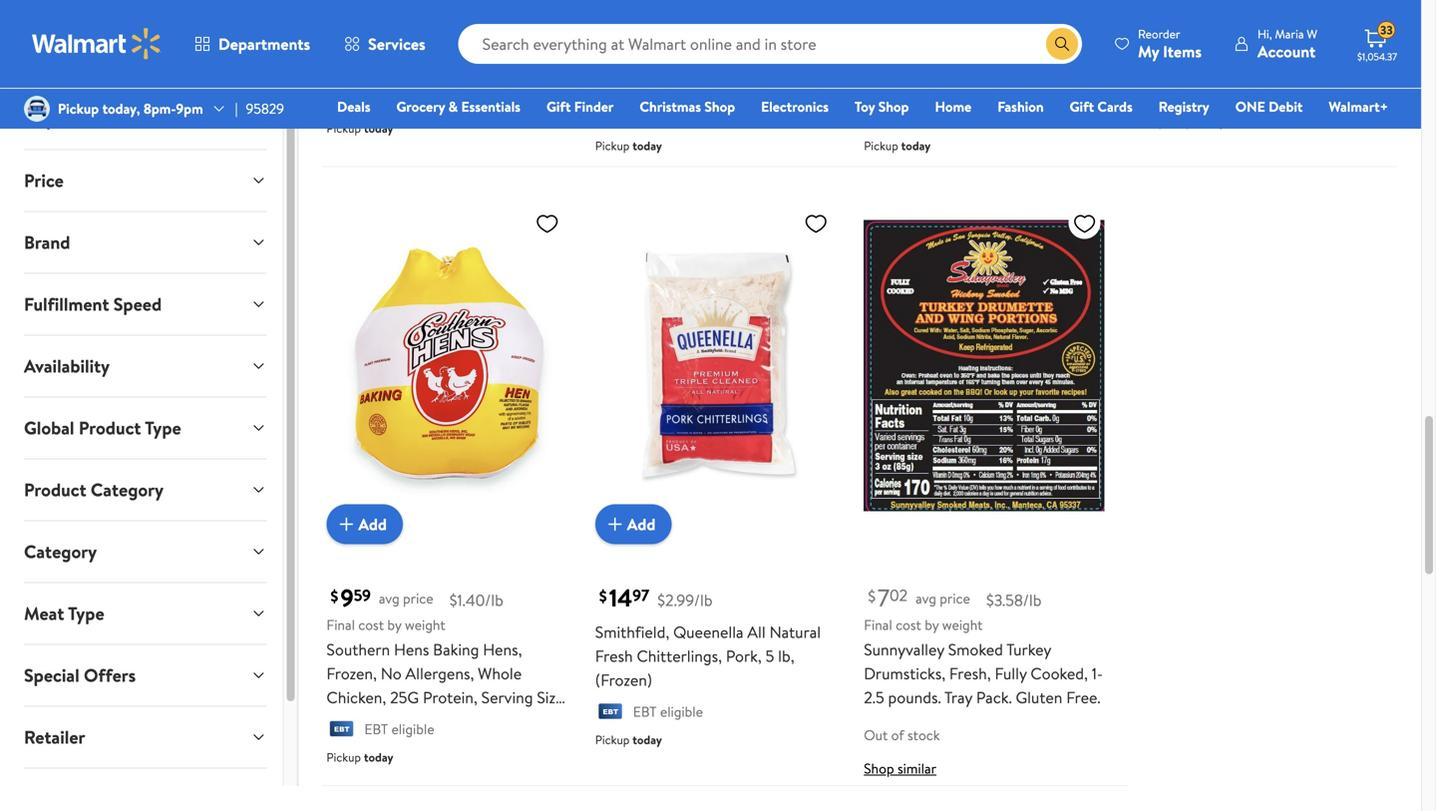 Task type: describe. For each thing, give the bounding box(es) containing it.
brand button
[[8, 212, 283, 273]]

pickup left today,
[[58, 99, 99, 118]]

brand tab
[[8, 212, 283, 273]]

fresh, inside sunnyvalley smoked turkey drumsticks, fresh, fully cooked, 1- 2.5 pounds. tray pack. gluten free.
[[950, 663, 991, 685]]

ebt image down oz,
[[327, 92, 357, 112]]

ebt eligible down allergens;
[[365, 90, 435, 110]]

eligible for $ 14 97 $2.99/lb smithfield, queenella all natural fresh chitterlings, pork, 5 lb, (frozen)
[[660, 702, 703, 722]]

fulfillment speed
[[24, 292, 162, 317]]

by inside $3.58/lb final cost by weight
[[925, 615, 939, 635]]

by inside the $1.40/lb final cost by weight
[[388, 615, 402, 635]]

lb
[[1243, 51, 1256, 73]]

pickup for southern hens baking hens, frozen, no allergens, whole chicken, 25g protein, serving size 3 oz.
[[327, 749, 361, 766]]

shop for christmas shop
[[705, 97, 736, 116]]

home link
[[926, 96, 981, 117]]

smoked inside final cost by weight sunnyvalley fresh whole smoked pork hocks, 1 to 2 pounds. vacuum pack. gluten free.
[[769, 27, 824, 49]]

retailer
[[24, 725, 85, 750]]

deals link
[[328, 96, 380, 117]]

sunnyvalley for pork
[[596, 27, 676, 49]]

in
[[482, 81, 494, 103]]

hens,
[[483, 639, 522, 661]]

| 95829
[[235, 99, 284, 118]]

free pickup today
[[1133, 113, 1226, 130]]

ebt eligible for final cost by weight sunnyvalley whole smoked pork neckbones, 1 to 2 pounds. tray packed.  gluten free.
[[902, 108, 972, 127]]

fresh inside final cost by weight sunnyvalley fresh whole smoked pork hocks, 1 to 2 pounds. vacuum pack. gluten free.
[[680, 27, 718, 49]]

free. inside sunnyvalley smoked turkey drumsticks, fresh, fully cooked, 1- 2.5 pounds. tray pack. gluten free.
[[1067, 687, 1101, 709]]

$2.99/lb
[[658, 589, 713, 611]]

add button for 14
[[596, 505, 672, 545]]

similar
[[898, 759, 937, 779]]

today for southern hens baking hens, frozen, no allergens, whole chicken, 25g protein, serving size 3 oz.
[[364, 749, 394, 766]]

shop similar button
[[864, 759, 937, 779]]

size inside pacific seafood hilton's fresh, size x-small, raw pacific oysters, 16 fl oz, allergens; contains oysters which were processed in a shellfish facility
[[539, 10, 566, 32]]

ebt image for 14
[[596, 703, 625, 723]]

today down deals on the left
[[364, 120, 394, 137]]

product category
[[24, 478, 164, 503]]

eligible for final cost by weight sunnyvalley whole smoked pork neckbones, 1 to 2 pounds. tray packed.  gluten free.
[[929, 108, 972, 127]]

chitterlings,
[[637, 645, 722, 667]]

ebt for final cost by weight sunnyvalley fresh whole smoked pork hocks, 1 to 2 pounds. vacuum pack. gluten free.
[[633, 108, 657, 127]]

out of stock
[[864, 726, 941, 745]]

today for sunnyvalley fresh whole smoked pork hocks, 1 to 2 pounds. vacuum pack. gluten free.
[[633, 137, 662, 154]]

small,
[[340, 34, 379, 55]]

grocery & essentials
[[397, 97, 521, 116]]

$ 7 02 avg price
[[868, 581, 971, 615]]

services
[[368, 33, 426, 55]]

add to favorites list, southern hens baking hens, frozen, no allergens, whole chicken, 25g protein, serving size 3 oz. image
[[536, 211, 560, 236]]

today for smithfield, queenella all natural fresh chitterlings, pork, 5 lb, (frozen)
[[633, 731, 662, 748]]

pickup today for $ 14 97 $2.99/lb smithfield, queenella all natural fresh chitterlings, pork, 5 lb, (frozen)
[[596, 731, 662, 748]]

gift cards link
[[1061, 96, 1142, 117]]

southern
[[327, 639, 390, 661]]

$ for 9
[[331, 585, 339, 607]]

tray inside final cost by weight sunnyvalley whole smoked pork neckbones, 1 to 2 pounds. tray packed.  gluten free.
[[1046, 51, 1074, 73]]

cost for fresh
[[627, 4, 653, 23]]

ebt eligible down 25g
[[365, 720, 435, 739]]

by for fresh
[[656, 4, 671, 23]]

departments tab
[[8, 88, 283, 149]]

ebt for $ 14 97 $2.99/lb smithfield, queenella all natural fresh chitterlings, pork, 5 lb, (frozen)
[[633, 702, 657, 722]]

14
[[609, 581, 633, 615]]

0 horizontal spatial of
[[892, 726, 905, 745]]

95829
[[246, 99, 284, 118]]

gift for gift cards
[[1070, 97, 1095, 116]]

one debit link
[[1227, 96, 1313, 117]]

2 inside final cost by weight sunnyvalley fresh whole smoked pork hocks, 1 to 2 pounds. vacuum pack. gluten free.
[[709, 51, 718, 73]]

oysters
[[484, 57, 539, 79]]

out
[[864, 726, 888, 745]]

shop down out at the right bottom
[[864, 759, 895, 779]]

smoked inside sunnyvalley smoked turkey drumsticks, fresh, fully cooked, 1- 2.5 pounds. tray pack. gluten free.
[[949, 639, 1004, 661]]

59
[[354, 584, 371, 606]]

pack. inside sunnyvalley smoked turkey drumsticks, fresh, fully cooked, 1- 2.5 pounds. tray pack. gluten free.
[[977, 687, 1012, 709]]

pickup today for final cost by weight sunnyvalley whole smoked pork neckbones, 1 to 2 pounds. tray packed.  gluten free.
[[864, 137, 931, 154]]

smoked inside final cost by weight sunnyvalley whole smoked pork neckbones, 1 to 2 pounds. tray packed.  gluten free.
[[996, 27, 1051, 49]]

eligible for final cost by weight sunnyvalley fresh whole smoked pork hocks, 1 to 2 pounds. vacuum pack. gluten free.
[[660, 108, 703, 127]]

price button
[[8, 150, 283, 211]]

0 horizontal spatial pacific
[[327, 10, 373, 32]]

ebt image for cost
[[864, 109, 894, 129]]

price for 9
[[403, 589, 434, 608]]

southern hens baking hens, frozen, no allergens, whole chicken, 25g protein, serving size 3 oz. image
[[327, 203, 568, 529]]

add for 14
[[627, 513, 656, 535]]

add for 9
[[359, 513, 387, 535]]

0 vertical spatial departments button
[[178, 20, 327, 68]]

9
[[341, 581, 354, 615]]

hi,
[[1258, 25, 1273, 42]]

availability button
[[8, 336, 283, 397]]

global product type button
[[8, 398, 283, 459]]

smithfield, queenella all natural fresh chitterlings, pork, 5 lb, (frozen) image
[[596, 203, 836, 529]]

cost for whole
[[896, 4, 922, 23]]

meat type
[[24, 601, 104, 626]]

category inside dropdown button
[[91, 478, 164, 503]]

account
[[1258, 40, 1316, 62]]

5
[[766, 645, 775, 667]]

electronics
[[761, 97, 829, 116]]

category button
[[8, 521, 283, 582]]

special offers button
[[8, 645, 283, 706]]

oysters,
[[465, 34, 523, 55]]

special
[[24, 663, 80, 688]]

cost for butcher
[[1165, 4, 1191, 23]]

allergens;
[[350, 57, 419, 79]]

today,
[[102, 99, 140, 118]]

shop for toy shop
[[879, 97, 910, 116]]

toy shop
[[855, 97, 910, 116]]

departments inside "tab"
[[24, 106, 127, 131]]

pickup today down 'oz.'
[[327, 749, 394, 766]]

category tab
[[8, 521, 283, 582]]

contains
[[423, 57, 480, 79]]

Walmart Site-Wide search field
[[459, 24, 1083, 64]]

drumsticks,
[[864, 663, 946, 685]]

shellfish
[[509, 81, 565, 103]]

availability
[[24, 354, 110, 379]]

by for whole
[[925, 4, 939, 23]]

$1.40/lb
[[450, 589, 504, 611]]

hens
[[394, 639, 429, 661]]

9pm
[[176, 99, 203, 118]]

of inside the final cost by weight marketside butcher leg of lamb, bone-in, 3.0-7.5 lb (fresh)
[[1301, 27, 1316, 49]]

butcher
[[1213, 27, 1268, 49]]

smithfield,
[[596, 621, 670, 643]]

size inside southern hens baking hens, frozen, no allergens, whole chicken, 25g protein, serving size 3 oz.
[[537, 687, 564, 709]]

$ for 7
[[868, 585, 876, 607]]

services button
[[327, 20, 443, 68]]

whole inside southern hens baking hens, frozen, no allergens, whole chicken, 25g protein, serving size 3 oz.
[[478, 663, 522, 685]]

category inside "dropdown button"
[[24, 539, 97, 564]]

$ for 14
[[600, 585, 607, 607]]

price for 7
[[940, 589, 971, 608]]

3
[[327, 711, 335, 733]]

add button for 9
[[327, 505, 403, 545]]

fulfillment speed button
[[8, 274, 283, 335]]

turkey
[[1007, 639, 1052, 661]]

global product type tab
[[8, 398, 283, 459]]

lamb,
[[1320, 27, 1361, 49]]

natural
[[770, 621, 821, 643]]

ebt eligible for final cost by weight sunnyvalley fresh whole smoked pork hocks, 1 to 2 pounds. vacuum pack. gluten free.
[[633, 108, 703, 127]]

pickup for sunnyvalley fresh whole smoked pork hocks, 1 to 2 pounds. vacuum pack. gluten free.
[[596, 137, 630, 154]]

walmart+
[[1329, 97, 1389, 116]]

toy
[[855, 97, 875, 116]]

walmart+ link
[[1320, 96, 1398, 117]]

global
[[24, 416, 74, 441]]

packed.
[[864, 75, 916, 97]]

special offers
[[24, 663, 136, 688]]

add to favorites list, sunnyvalley smoked turkey drumsticks, fresh, fully cooked, 1-2.5 pounds. tray pack. gluten free. image
[[1073, 211, 1097, 236]]

02
[[890, 584, 908, 606]]

to inside final cost by weight sunnyvalley whole smoked pork neckbones, 1 to 2 pounds. tray packed.  gluten free.
[[958, 51, 973, 73]]

fulfillment
[[24, 292, 109, 317]]

leg
[[1272, 27, 1297, 49]]

whole inside final cost by weight sunnyvalley fresh whole smoked pork hocks, 1 to 2 pounds. vacuum pack. gluten free.
[[721, 27, 765, 49]]

$3.58/lb
[[987, 589, 1042, 611]]

w
[[1308, 25, 1318, 42]]

pack. inside final cost by weight sunnyvalley fresh whole smoked pork hocks, 1 to 2 pounds. vacuum pack. gluten free.
[[596, 75, 631, 97]]



Task type: locate. For each thing, give the bounding box(es) containing it.
1 avg from the left
[[379, 589, 400, 608]]

type
[[145, 416, 181, 441], [68, 601, 104, 626]]

by for butcher
[[1194, 4, 1208, 23]]

1 horizontal spatial add
[[627, 513, 656, 535]]

christmas shop link
[[631, 96, 745, 117]]

2 horizontal spatial gluten
[[1016, 687, 1063, 709]]

2 $ from the left
[[600, 585, 607, 607]]

weight for butcher
[[1212, 4, 1252, 23]]

1 vertical spatial departments
[[24, 106, 127, 131]]

1 to from the left
[[691, 51, 706, 73]]

1 inside final cost by weight sunnyvalley whole smoked pork neckbones, 1 to 2 pounds. tray packed.  gluten free.
[[949, 51, 954, 73]]

in,
[[1175, 51, 1191, 73]]

0 vertical spatial ebt image
[[864, 109, 894, 129]]

eligible down chitterlings,
[[660, 702, 703, 722]]

by up marketside at the top of page
[[1194, 4, 1208, 23]]

whole up electronics link
[[721, 27, 765, 49]]

price
[[403, 589, 434, 608], [940, 589, 971, 608]]

eligible down hocks,
[[660, 108, 703, 127]]

1 vertical spatial pacific
[[415, 34, 461, 55]]

product category button
[[8, 460, 283, 520]]

pounds.
[[889, 687, 942, 709]]

1 horizontal spatial $
[[600, 585, 607, 607]]

pickup today, 8pm-9pm
[[58, 99, 203, 118]]

ebt image for southern hens baking hens, frozen, no allergens, whole chicken, 25g protein, serving size 3 oz.
[[327, 721, 357, 741]]

&
[[449, 97, 458, 116]]

tray inside sunnyvalley smoked turkey drumsticks, fresh, fully cooked, 1- 2.5 pounds. tray pack. gluten free.
[[945, 687, 973, 709]]

0 horizontal spatial fresh,
[[493, 10, 535, 32]]

2 price from the left
[[940, 589, 971, 608]]

sunnyvalley inside sunnyvalley smoked turkey drumsticks, fresh, fully cooked, 1- 2.5 pounds. tray pack. gluten free.
[[864, 639, 945, 661]]

by down '$ 7 02 avg price'
[[925, 615, 939, 635]]

ebt for final cost by weight marketside butcher leg of lamb, bone-in, 3.0-7.5 lb (fresh)
[[1171, 84, 1195, 103]]

1 up home
[[949, 51, 954, 73]]

maria
[[1276, 25, 1305, 42]]

fresh, inside pacific seafood hilton's fresh, size x-small, raw pacific oysters, 16 fl oz, allergens; contains oysters which were processed in a shellfish facility
[[493, 10, 535, 32]]

final inside final cost by weight sunnyvalley fresh whole smoked pork hocks, 1 to 2 pounds. vacuum pack. gluten free.
[[596, 4, 624, 23]]

product down global
[[24, 478, 86, 503]]

ebt image left christmas
[[596, 109, 625, 129]]

pickup down deals on the left
[[327, 120, 361, 137]]

marketside
[[1133, 27, 1210, 49]]

final up reorder
[[1133, 4, 1162, 23]]

1 inside final cost by weight sunnyvalley fresh whole smoked pork hocks, 1 to 2 pounds. vacuum pack. gluten free.
[[682, 51, 687, 73]]

size
[[539, 10, 566, 32], [537, 687, 564, 709]]

ebt eligible down hocks,
[[633, 108, 703, 127]]

1 horizontal spatial add button
[[596, 505, 672, 545]]

0 vertical spatial fresh
[[680, 27, 718, 49]]

1 horizontal spatial whole
[[721, 27, 765, 49]]

weight up 'butcher'
[[1212, 4, 1252, 23]]

$3.58/lb final cost by weight
[[864, 589, 1042, 635]]

of
[[1301, 27, 1316, 49], [892, 726, 905, 745]]

8pm-
[[144, 99, 176, 118]]

0 vertical spatial type
[[145, 416, 181, 441]]

southern hens baking hens, frozen, no allergens, whole chicken, 25g protein, serving size 3 oz.
[[327, 639, 564, 733]]

size up fl
[[539, 10, 566, 32]]

ebt image down (frozen)
[[596, 703, 625, 723]]

retailer tab
[[8, 707, 283, 768]]

availability tab
[[8, 336, 283, 397]]

walmart image
[[32, 28, 162, 60]]

pickup down 'oz.'
[[327, 749, 361, 766]]

pounds. up fashion
[[989, 51, 1043, 73]]

avg for 9
[[379, 589, 400, 608]]

1 vertical spatial pork
[[596, 51, 627, 73]]

final cost by weight sunnyvalley fresh whole smoked pork hocks, 1 to 2 pounds. vacuum pack. gluten free.
[[596, 4, 834, 97]]

$ left 9
[[331, 585, 339, 607]]

avg for 7
[[916, 589, 937, 608]]

weight inside final cost by weight sunnyvalley fresh whole smoked pork hocks, 1 to 2 pounds. vacuum pack. gluten free.
[[674, 4, 715, 23]]

sunnyvalley for neckbones,
[[864, 27, 945, 49]]

pickup today down deals on the left
[[327, 120, 394, 137]]

pork inside final cost by weight sunnyvalley whole smoked pork neckbones, 1 to 2 pounds. tray packed.  gluten free.
[[1055, 27, 1087, 49]]

pickup today down toy shop
[[864, 137, 931, 154]]

gift finder link
[[538, 96, 623, 117]]

1 vertical spatial of
[[892, 726, 905, 745]]

1 horizontal spatial 2
[[977, 51, 985, 73]]

ebt image up free
[[1133, 85, 1163, 105]]

pounds. left the vacuum
[[722, 51, 775, 73]]

gift left finder
[[547, 97, 571, 116]]

ebt eligible down 3.0-
[[1171, 84, 1241, 103]]

1 horizontal spatial 1
[[949, 51, 954, 73]]

eligible for final cost by weight marketside butcher leg of lamb, bone-in, 3.0-7.5 lb (fresh)
[[1198, 84, 1241, 103]]

search icon image
[[1055, 36, 1071, 52]]

grocery & essentials link
[[388, 96, 530, 117]]

departments up the price
[[24, 106, 127, 131]]

add button up 59
[[327, 505, 403, 545]]

to right hocks,
[[691, 51, 706, 73]]

0 horizontal spatial price
[[403, 589, 434, 608]]

final inside the $1.40/lb final cost by weight
[[327, 615, 355, 635]]

whole up home link
[[949, 27, 993, 49]]

cost inside $3.58/lb final cost by weight
[[896, 615, 922, 635]]

offers
[[84, 663, 136, 688]]

2 pounds. from the left
[[989, 51, 1043, 73]]

avg inside '$ 7 02 avg price'
[[916, 589, 937, 608]]

weight inside the final cost by weight marketside butcher leg of lamb, bone-in, 3.0-7.5 lb (fresh)
[[1212, 4, 1252, 23]]

ebt eligible down (frozen)
[[633, 702, 703, 722]]

1 horizontal spatial avg
[[916, 589, 937, 608]]

1 vertical spatial fresh
[[596, 645, 633, 667]]

add button up 97 at the left bottom of the page
[[596, 505, 672, 545]]

1 $ from the left
[[331, 585, 339, 607]]

0 horizontal spatial 2
[[709, 51, 718, 73]]

pickup today for final cost by weight sunnyvalley fresh whole smoked pork hocks, 1 to 2 pounds. vacuum pack. gluten free.
[[596, 137, 662, 154]]

price tab
[[8, 150, 283, 211]]

0 horizontal spatial ebt image
[[596, 703, 625, 723]]

weight inside final cost by weight sunnyvalley whole smoked pork neckbones, 1 to 2 pounds. tray packed.  gluten free.
[[943, 4, 983, 23]]

by down $ 9 59 avg price
[[388, 615, 402, 635]]

add to favorites list, smithfield, queenella all natural fresh chitterlings, pork, 5 lb, (frozen) image
[[804, 211, 828, 236]]

ebt for final cost by weight sunnyvalley whole smoked pork neckbones, 1 to 2 pounds. tray packed.  gluten free.
[[902, 108, 926, 127]]

3 $ from the left
[[868, 585, 876, 607]]

pork inside final cost by weight sunnyvalley fresh whole smoked pork hocks, 1 to 2 pounds. vacuum pack. gluten free.
[[596, 51, 627, 73]]

$ 14 97 $2.99/lb smithfield, queenella all natural fresh chitterlings, pork, 5 lb, (frozen)
[[596, 581, 821, 691]]

2 1 from the left
[[949, 51, 954, 73]]

2 to from the left
[[958, 51, 973, 73]]

1 vertical spatial product
[[24, 478, 86, 503]]

2.5
[[864, 687, 885, 709]]

1 2 from the left
[[709, 51, 718, 73]]

shop similar
[[864, 759, 937, 779]]

product
[[79, 416, 141, 441], [24, 478, 86, 503]]

0 vertical spatial pacific
[[327, 10, 373, 32]]

hilton's
[[437, 10, 489, 32]]

1 vertical spatial category
[[24, 539, 97, 564]]

deals
[[337, 97, 371, 116]]

0 horizontal spatial avg
[[379, 589, 400, 608]]

1 horizontal spatial tray
[[1046, 51, 1074, 73]]

add up 59
[[359, 513, 387, 535]]

0 horizontal spatial tray
[[945, 687, 973, 709]]

product inside dropdown button
[[79, 416, 141, 441]]

final up neckbones,
[[864, 4, 893, 23]]

0 vertical spatial size
[[539, 10, 566, 32]]

1 horizontal spatial pacific
[[415, 34, 461, 55]]

meat
[[24, 601, 64, 626]]

2 up home link
[[977, 51, 985, 73]]

add to cart image
[[335, 513, 359, 537]]

fashion
[[998, 97, 1044, 116]]

gift for gift finder
[[547, 97, 571, 116]]

christmas
[[640, 97, 701, 116]]

(frozen)
[[596, 669, 653, 691]]

16
[[527, 34, 541, 55]]

0 vertical spatial pork
[[1055, 27, 1087, 49]]

1 vertical spatial size
[[537, 687, 564, 709]]

pickup down toy shop link
[[864, 137, 899, 154]]

0 vertical spatial departments
[[219, 33, 310, 55]]

product inside dropdown button
[[24, 478, 86, 503]]

cost inside final cost by weight sunnyvalley whole smoked pork neckbones, 1 to 2 pounds. tray packed.  gluten free.
[[896, 4, 922, 23]]

by inside final cost by weight sunnyvalley fresh whole smoked pork hocks, 1 to 2 pounds. vacuum pack. gluten free.
[[656, 4, 671, 23]]

1 vertical spatial pack.
[[977, 687, 1012, 709]]

|
[[235, 99, 238, 118]]

fresh inside $ 14 97 $2.99/lb smithfield, queenella all natural fresh chitterlings, pork, 5 lb, (frozen)
[[596, 645, 633, 667]]

2 add from the left
[[627, 513, 656, 535]]

0 vertical spatial category
[[91, 478, 164, 503]]

weight inside the $1.40/lb final cost by weight
[[405, 615, 446, 635]]

$ left "7" at the right bottom
[[868, 585, 876, 607]]

eligible left &
[[392, 90, 435, 110]]

seafood
[[377, 10, 433, 32]]

gift left cards
[[1070, 97, 1095, 116]]

free.
[[686, 75, 720, 97], [971, 75, 1005, 97], [1067, 687, 1101, 709]]

1 vertical spatial fresh,
[[950, 663, 991, 685]]

2 inside final cost by weight sunnyvalley whole smoked pork neckbones, 1 to 2 pounds. tray packed.  gluten free.
[[977, 51, 985, 73]]

0 vertical spatial tray
[[1046, 51, 1074, 73]]

pack. down fully
[[977, 687, 1012, 709]]

final inside the final cost by weight marketside butcher leg of lamb, bone-in, 3.0-7.5 lb (fresh)
[[1133, 4, 1162, 23]]

eligible right toy shop link
[[929, 108, 972, 127]]

final cost by weight sunnyvalley whole smoked pork neckbones, 1 to 2 pounds. tray packed.  gluten free.
[[864, 4, 1087, 97]]

0 vertical spatial pack.
[[596, 75, 631, 97]]

cost inside the final cost by weight marketside butcher leg of lamb, bone-in, 3.0-7.5 lb (fresh)
[[1165, 4, 1191, 23]]

2 gift from the left
[[1070, 97, 1095, 116]]

vacuum
[[779, 51, 834, 73]]

0 horizontal spatial whole
[[478, 663, 522, 685]]

1 horizontal spatial pork
[[1055, 27, 1087, 49]]

price inside $ 9 59 avg price
[[403, 589, 434, 608]]

1 1 from the left
[[682, 51, 687, 73]]

pacific seafood hilton's fresh, size x-small, raw pacific oysters, 16 fl oz, allergens; contains oysters which were processed in a shellfish facility
[[327, 10, 566, 127]]

sunnyvalley up the drumsticks,
[[864, 639, 945, 661]]

to
[[691, 51, 706, 73], [958, 51, 973, 73]]

gluten down neckbones,
[[920, 75, 967, 97]]

product right global
[[79, 416, 141, 441]]

free
[[1133, 113, 1156, 130]]

pickup down finder
[[596, 137, 630, 154]]

product category tab
[[8, 460, 283, 520]]

sunnyvalley inside final cost by weight sunnyvalley fresh whole smoked pork hocks, 1 to 2 pounds. vacuum pack. gluten free.
[[596, 27, 676, 49]]

free. inside final cost by weight sunnyvalley whole smoked pork neckbones, 1 to 2 pounds. tray packed.  gluten free.
[[971, 75, 1005, 97]]

0 horizontal spatial $
[[331, 585, 339, 607]]

pickup for sunnyvalley whole smoked pork neckbones, 1 to 2 pounds. tray packed.  gluten free.
[[864, 137, 899, 154]]

add button
[[327, 505, 403, 545], [596, 505, 672, 545]]

ebt image
[[1133, 85, 1163, 105], [327, 92, 357, 112], [596, 109, 625, 129], [327, 721, 357, 741]]

today down toy shop link
[[902, 137, 931, 154]]

$ inside '$ 7 02 avg price'
[[868, 585, 876, 607]]

tray
[[1046, 51, 1074, 73], [945, 687, 973, 709]]

1 gift from the left
[[547, 97, 571, 116]]

one debit
[[1236, 97, 1304, 116]]

price inside '$ 7 02 avg price'
[[940, 589, 971, 608]]

1 add button from the left
[[327, 505, 403, 545]]

fashion link
[[989, 96, 1053, 117]]

were
[[371, 81, 404, 103]]

97
[[633, 584, 650, 606]]

type up product category tab
[[145, 416, 181, 441]]

avg right 02
[[916, 589, 937, 608]]

0 horizontal spatial pork
[[596, 51, 627, 73]]

pickup
[[58, 99, 99, 118], [327, 120, 361, 137], [596, 137, 630, 154], [864, 137, 899, 154], [596, 731, 630, 748], [327, 749, 361, 766]]

0 horizontal spatial pack.
[[596, 75, 631, 97]]

retailer button
[[8, 707, 283, 768]]

pacific up small,
[[327, 10, 373, 32]]

raw
[[382, 34, 411, 55]]

2 horizontal spatial whole
[[949, 27, 993, 49]]

my
[[1139, 40, 1160, 62]]

eligible down 25g
[[392, 720, 435, 739]]

gluten inside final cost by weight sunnyvalley fresh whole smoked pork hocks, 1 to 2 pounds. vacuum pack. gluten free.
[[635, 75, 682, 97]]

ebt image for sunnyvalley fresh whole smoked pork hocks, 1 to 2 pounds. vacuum pack. gluten free.
[[596, 109, 625, 129]]

fulfillment speed tab
[[8, 274, 283, 335]]

0 horizontal spatial free.
[[686, 75, 720, 97]]

0 vertical spatial of
[[1301, 27, 1316, 49]]

by up hocks,
[[656, 4, 671, 23]]

cooked,
[[1031, 663, 1089, 685]]

pickup down (frozen)
[[596, 731, 630, 748]]

1 horizontal spatial type
[[145, 416, 181, 441]]

avg
[[379, 589, 400, 608], [916, 589, 937, 608]]

1 vertical spatial departments button
[[8, 88, 283, 149]]

global product type
[[24, 416, 181, 441]]

free. inside final cost by weight sunnyvalley fresh whole smoked pork hocks, 1 to 2 pounds. vacuum pack. gluten free.
[[686, 75, 720, 97]]

 image
[[24, 96, 50, 122]]

$ 9 59 avg price
[[331, 581, 434, 615]]

final inside $3.58/lb final cost by weight
[[864, 615, 893, 635]]

cost inside the $1.40/lb final cost by weight
[[359, 615, 384, 635]]

pounds. inside final cost by weight sunnyvalley fresh whole smoked pork hocks, 1 to 2 pounds. vacuum pack. gluten free.
[[722, 51, 775, 73]]

2 2 from the left
[[977, 51, 985, 73]]

sunnyvalley smoked turkey drumsticks, fresh, fully cooked, 1-2.5 pounds. tray pack. gluten free. image
[[864, 203, 1105, 529]]

reorder
[[1139, 25, 1181, 42]]

0 vertical spatial fresh,
[[493, 10, 535, 32]]

smoked up the vacuum
[[769, 27, 824, 49]]

today down (frozen)
[[633, 731, 662, 748]]

gift inside "link"
[[547, 97, 571, 116]]

sunnyvalley up hocks,
[[596, 27, 676, 49]]

electronics link
[[753, 96, 838, 117]]

weight up hocks,
[[674, 4, 715, 23]]

1 horizontal spatial gift
[[1070, 97, 1095, 116]]

of right out at the right bottom
[[892, 726, 905, 745]]

to inside final cost by weight sunnyvalley fresh whole smoked pork hocks, 1 to 2 pounds. vacuum pack. gluten free.
[[691, 51, 706, 73]]

hi, maria w account
[[1258, 25, 1318, 62]]

$ inside $ 14 97 $2.99/lb smithfield, queenella all natural fresh chitterlings, pork, 5 lb, (frozen)
[[600, 585, 607, 607]]

ebt eligible
[[1171, 84, 1241, 103], [365, 90, 435, 110], [633, 108, 703, 127], [902, 108, 972, 127], [633, 702, 703, 722], [365, 720, 435, 739]]

1 horizontal spatial free.
[[971, 75, 1005, 97]]

final down 9
[[327, 615, 355, 635]]

category up category "dropdown button"
[[91, 478, 164, 503]]

2 add button from the left
[[596, 505, 672, 545]]

finder
[[575, 97, 614, 116]]

final down "7" at the right bottom
[[864, 615, 893, 635]]

speed
[[114, 292, 162, 317]]

cost up southern
[[359, 615, 384, 635]]

today for sunnyvalley whole smoked pork neckbones, 1 to 2 pounds. tray packed.  gluten free.
[[902, 137, 931, 154]]

gift
[[547, 97, 571, 116], [1070, 97, 1095, 116]]

cost inside final cost by weight sunnyvalley fresh whole smoked pork hocks, 1 to 2 pounds. vacuum pack. gluten free.
[[627, 4, 653, 23]]

0 horizontal spatial pounds.
[[722, 51, 775, 73]]

gluten down the cooked,
[[1016, 687, 1063, 709]]

sunnyvalley up neckbones,
[[864, 27, 945, 49]]

final for sunnyvalley whole smoked pork neckbones, 1 to 2 pounds. tray packed.  gluten free.
[[864, 4, 893, 23]]

ebt image down chicken,
[[327, 721, 357, 741]]

0 horizontal spatial to
[[691, 51, 706, 73]]

fl
[[545, 34, 555, 55]]

by inside the final cost by weight marketside butcher leg of lamb, bone-in, 3.0-7.5 lb (fresh)
[[1194, 4, 1208, 23]]

gluten inside final cost by weight sunnyvalley whole smoked pork neckbones, 1 to 2 pounds. tray packed.  gluten free.
[[920, 75, 967, 97]]

pork,
[[726, 645, 762, 667]]

sunnyvalley inside final cost by weight sunnyvalley whole smoked pork neckbones, 1 to 2 pounds. tray packed.  gluten free.
[[864, 27, 945, 49]]

0 vertical spatial product
[[79, 416, 141, 441]]

1 horizontal spatial fresh,
[[950, 663, 991, 685]]

0 horizontal spatial add
[[359, 513, 387, 535]]

0 horizontal spatial departments
[[24, 106, 127, 131]]

weight down '$ 7 02 avg price'
[[943, 615, 983, 635]]

1 horizontal spatial gluten
[[920, 75, 967, 97]]

pork up gift cards
[[1055, 27, 1087, 49]]

1 horizontal spatial fresh
[[680, 27, 718, 49]]

special offers tab
[[8, 645, 283, 706]]

1 add from the left
[[359, 513, 387, 535]]

pickup today down (frozen)
[[596, 731, 662, 748]]

1 horizontal spatial departments
[[219, 33, 310, 55]]

departments up 95829
[[219, 33, 310, 55]]

cost up hocks,
[[627, 4, 653, 23]]

2 horizontal spatial $
[[868, 585, 876, 607]]

0 horizontal spatial gluten
[[635, 75, 682, 97]]

category up meat type
[[24, 539, 97, 564]]

3.0-
[[1195, 51, 1221, 73]]

fresh up christmas shop link
[[680, 27, 718, 49]]

pacific up contains
[[415, 34, 461, 55]]

weight up hens
[[405, 615, 446, 635]]

eligible
[[1198, 84, 1241, 103], [392, 90, 435, 110], [660, 108, 703, 127], [929, 108, 972, 127], [660, 702, 703, 722], [392, 720, 435, 739]]

1 horizontal spatial to
[[958, 51, 973, 73]]

$1.40/lb final cost by weight
[[327, 589, 504, 635]]

baking
[[433, 639, 479, 661]]

2 avg from the left
[[916, 589, 937, 608]]

whole inside final cost by weight sunnyvalley whole smoked pork neckbones, 1 to 2 pounds. tray packed.  gluten free.
[[949, 27, 993, 49]]

2 up christmas shop
[[709, 51, 718, 73]]

today down christmas
[[633, 137, 662, 154]]

tray up fashion link
[[1046, 51, 1074, 73]]

0 horizontal spatial 1
[[682, 51, 687, 73]]

ebt image
[[864, 109, 894, 129], [596, 703, 625, 723]]

tab
[[8, 769, 283, 811]]

1 horizontal spatial price
[[940, 589, 971, 608]]

pork left hocks,
[[596, 51, 627, 73]]

1 horizontal spatial pack.
[[977, 687, 1012, 709]]

1 horizontal spatial pounds.
[[989, 51, 1043, 73]]

final for marketside butcher leg of lamb, bone-in, 3.0-7.5 lb (fresh)
[[1133, 4, 1162, 23]]

0 horizontal spatial type
[[68, 601, 104, 626]]

items
[[1164, 40, 1202, 62]]

fresh up (frozen)
[[596, 645, 633, 667]]

weight up neckbones,
[[943, 4, 983, 23]]

bone-
[[1133, 51, 1175, 73]]

ebt image down packed.
[[864, 109, 894, 129]]

shop right christmas
[[705, 97, 736, 116]]

0 horizontal spatial gift
[[547, 97, 571, 116]]

pounds. inside final cost by weight sunnyvalley whole smoked pork neckbones, 1 to 2 pounds. tray packed.  gluten free.
[[989, 51, 1043, 73]]

cost up neckbones,
[[896, 4, 922, 23]]

1 horizontal spatial of
[[1301, 27, 1316, 49]]

final inside final cost by weight sunnyvalley whole smoked pork neckbones, 1 to 2 pounds. tray packed.  gluten free.
[[864, 4, 893, 23]]

ebt image for marketside butcher leg of lamb, bone-in, 3.0-7.5 lb (fresh)
[[1133, 85, 1163, 105]]

departments
[[219, 33, 310, 55], [24, 106, 127, 131]]

add to cart image
[[603, 513, 627, 537]]

Search search field
[[459, 24, 1083, 64]]

weight for fresh
[[674, 4, 715, 23]]

25g
[[390, 687, 419, 709]]

gluten inside sunnyvalley smoked turkey drumsticks, fresh, fully cooked, 1- 2.5 pounds. tray pack. gluten free.
[[1016, 687, 1063, 709]]

stock
[[908, 726, 941, 745]]

0 horizontal spatial fresh
[[596, 645, 633, 667]]

price right 02
[[940, 589, 971, 608]]

smoked left 'search icon'
[[996, 27, 1051, 49]]

cost down '$ 7 02 avg price'
[[896, 615, 922, 635]]

avg inside $ 9 59 avg price
[[379, 589, 400, 608]]

whole down hens,
[[478, 663, 522, 685]]

size right serving
[[537, 687, 564, 709]]

ebt eligible for final cost by weight marketside butcher leg of lamb, bone-in, 3.0-7.5 lb (fresh)
[[1171, 84, 1241, 103]]

by inside final cost by weight sunnyvalley whole smoked pork neckbones, 1 to 2 pounds. tray packed.  gluten free.
[[925, 4, 939, 23]]

$ left the '14'
[[600, 585, 607, 607]]

$ inside $ 9 59 avg price
[[331, 585, 339, 607]]

weight inside $3.58/lb final cost by weight
[[943, 615, 983, 635]]

1 vertical spatial tray
[[945, 687, 973, 709]]

fully
[[995, 663, 1027, 685]]

pickup for smithfield, queenella all natural fresh chitterlings, pork, 5 lb, (frozen)
[[596, 731, 630, 748]]

0 horizontal spatial add button
[[327, 505, 403, 545]]

oz,
[[327, 57, 346, 79]]

33
[[1381, 22, 1394, 39]]

price up hens
[[403, 589, 434, 608]]

type right meat
[[68, 601, 104, 626]]

to up home
[[958, 51, 973, 73]]

debit
[[1269, 97, 1304, 116]]

ebt eligible for $ 14 97 $2.99/lb smithfield, queenella all natural fresh chitterlings, pork, 5 lb, (frozen)
[[633, 702, 703, 722]]

1 vertical spatial ebt image
[[596, 703, 625, 723]]

1 vertical spatial type
[[68, 601, 104, 626]]

final cost by weight marketside butcher leg of lamb, bone-in, 3.0-7.5 lb (fresh)
[[1133, 4, 1361, 73]]

by up neckbones,
[[925, 4, 939, 23]]

1 pounds. from the left
[[722, 51, 775, 73]]

avg right 59
[[379, 589, 400, 608]]

1 horizontal spatial ebt image
[[864, 109, 894, 129]]

1 price from the left
[[403, 589, 434, 608]]

weight for whole
[[943, 4, 983, 23]]

add up 97 at the left bottom of the page
[[627, 513, 656, 535]]

eligible down 7.5
[[1198, 84, 1241, 103]]

facility
[[327, 105, 373, 127]]

2 horizontal spatial free.
[[1067, 687, 1101, 709]]

final for sunnyvalley fresh whole smoked pork hocks, 1 to 2 pounds. vacuum pack. gluten free.
[[596, 4, 624, 23]]

neckbones,
[[864, 51, 945, 73]]

today right pickup
[[1196, 113, 1226, 130]]

meat type tab
[[8, 583, 283, 644]]

gift finder
[[547, 97, 614, 116]]



Task type: vqa. For each thing, say whether or not it's contained in the screenshot.
Best
no



